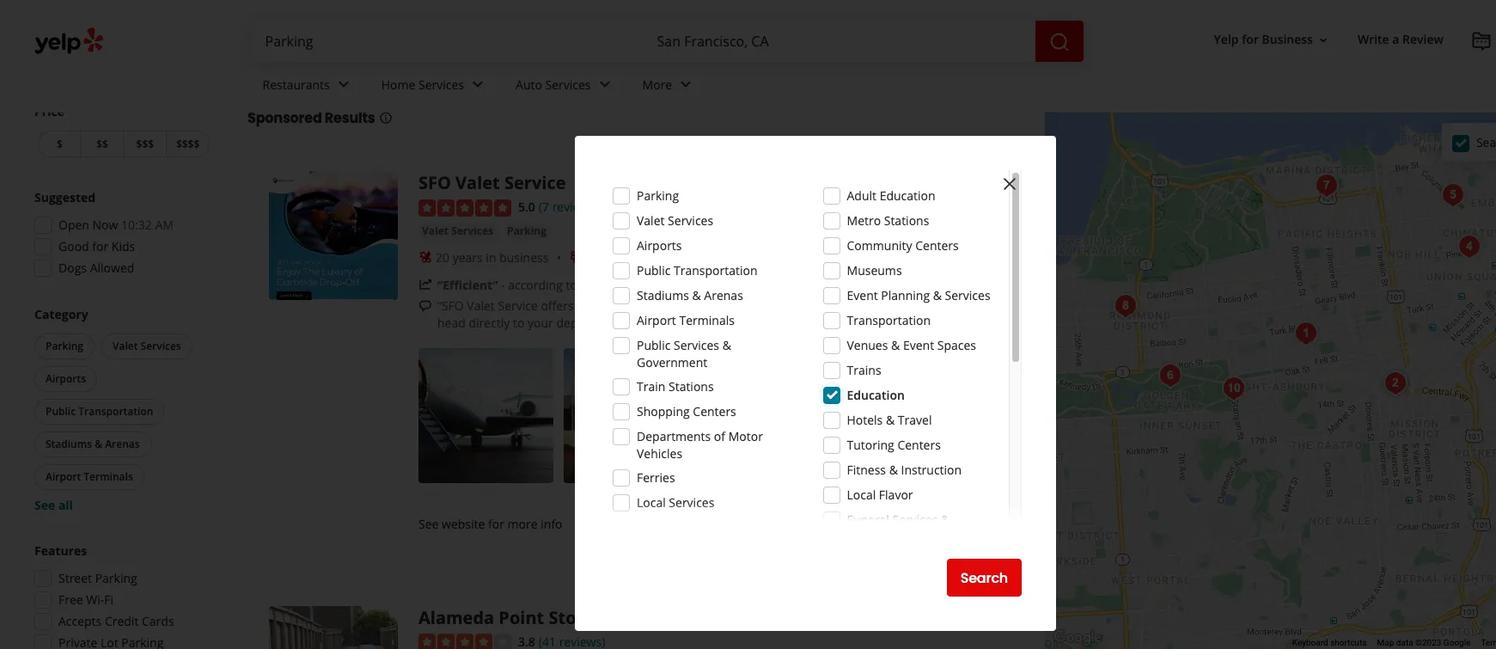 Task type: vqa. For each thing, say whether or not it's contained in the screenshot.
the & within the funeral services & cemeteries
yes



Task type: describe. For each thing, give the bounding box(es) containing it.
adult education
[[847, 187, 936, 204]]

arenas inside search dialog
[[704, 287, 744, 304]]

results
[[325, 108, 375, 128]]

hotels & travel
[[847, 412, 932, 428]]

stadiums & arenas inside search dialog
[[637, 287, 744, 304]]

california
[[655, 61, 757, 89]]

flavor
[[879, 487, 914, 503]]

airport terminals button
[[34, 464, 144, 490]]

shortcuts
[[1331, 638, 1368, 648]]

north beach parking garage image
[[1437, 178, 1471, 212]]

group containing features
[[29, 543, 213, 649]]

more link
[[905, 314, 937, 331]]

trains
[[847, 362, 882, 378]]

16 chevron down v2 image
[[1317, 33, 1331, 47]]

years
[[453, 249, 483, 265]]

cards
[[142, 613, 174, 629]]

curbside
[[577, 297, 625, 314]]

valet down at
[[711, 314, 739, 331]]

business
[[1263, 31, 1314, 48]]

"sfo valet service offers curbside valet parking at sfo international airport. check-in online, then head directly to your departing terminal. an sfo valet service representative will…"
[[438, 297, 983, 331]]

auto
[[516, 76, 542, 93]]

airports inside button
[[46, 371, 86, 386]]

public inside public services & government
[[637, 337, 671, 353]]

terminals inside "button"
[[84, 469, 133, 484]]

cemeteries
[[847, 529, 911, 545]]

search button
[[947, 559, 1022, 597]]

map
[[1378, 638, 1395, 648]]

music concourse parking image
[[1154, 359, 1188, 393]]

1 vertical spatial sfo
[[718, 297, 740, 314]]

check-
[[865, 297, 902, 314]]

parking up fi
[[95, 570, 137, 586]]

kezar parking lot image
[[1217, 371, 1252, 406]]

restaurants link
[[249, 62, 368, 112]]

open
[[58, 217, 89, 233]]

& inside button
[[95, 437, 102, 451]]

motor
[[729, 428, 763, 445]]

price group
[[34, 103, 213, 161]]

community centers
[[847, 237, 959, 254]]

0 vertical spatial more
[[905, 314, 937, 331]]

term
[[1482, 638, 1497, 648]]

google image
[[1050, 627, 1107, 649]]

terminals inside search dialog
[[680, 312, 735, 328]]

departing
[[557, 314, 611, 331]]

government
[[637, 354, 708, 371]]

stations for train stations
[[669, 378, 714, 395]]

$$$$ button
[[166, 131, 210, 157]]

parking link
[[504, 222, 550, 240]]

stadiums inside button
[[46, 437, 92, 451]]

write
[[1358, 31, 1390, 48]]

parking inside search dialog
[[637, 187, 679, 204]]

more
[[643, 76, 673, 93]]

5.0 link
[[518, 197, 536, 216]]

street parking
[[58, 570, 137, 586]]

according
[[508, 277, 563, 293]]

24 chevron down v2 image for more
[[676, 74, 697, 95]]

valet up directly
[[467, 297, 495, 314]]

see portfolio link
[[855, 348, 990, 483]]

user
[[591, 277, 616, 293]]

local services
[[637, 494, 715, 511]]

16 trending v2 image
[[419, 278, 432, 292]]

projects image
[[1472, 31, 1493, 52]]

valet services inside search dialog
[[637, 212, 714, 229]]

sfo valet service link
[[419, 171, 566, 194]]

stations for metro stations
[[884, 212, 930, 229]]

funeral services & cemeteries
[[847, 512, 950, 545]]

& right owned
[[669, 249, 677, 265]]

venues
[[847, 337, 889, 353]]

airport inside search dialog
[[637, 312, 676, 328]]

elif parking image
[[1379, 366, 1413, 401]]

"efficient" - according to 1 user
[[438, 277, 616, 293]]

accepts
[[58, 613, 102, 629]]

now
[[92, 217, 118, 233]]

$$ button
[[81, 131, 123, 157]]

0 horizontal spatial more
[[508, 516, 538, 532]]

website
[[442, 516, 485, 532]]

$$$$
[[176, 137, 200, 151]]

venues & event spaces
[[847, 337, 977, 353]]

lombard street garage image
[[1310, 169, 1345, 203]]

yelp for business button
[[1208, 24, 1338, 55]]

1 horizontal spatial transportation
[[674, 262, 758, 279]]

for for kids
[[92, 238, 109, 254]]

head
[[438, 314, 466, 331]]

20
[[436, 249, 450, 265]]

5 star rating image
[[419, 199, 512, 216]]

write a review link
[[1352, 24, 1451, 55]]

(7 reviews) link
[[539, 197, 599, 216]]

shopping
[[637, 403, 690, 420]]

more link
[[629, 62, 710, 112]]

top
[[248, 61, 286, 89]]

review
[[1403, 31, 1444, 48]]

24 chevron down v2 image for restaurants
[[333, 74, 354, 95]]

airport terminals inside airport terminals "button"
[[46, 469, 133, 484]]

1 vertical spatial parking button
[[34, 334, 95, 359]]

family-owned & operated
[[587, 249, 732, 265]]

credit
[[105, 613, 139, 629]]

parking down category
[[46, 339, 83, 353]]

community
[[847, 237, 913, 254]]

map data ©2023 google
[[1378, 638, 1471, 648]]

accepts credit cards
[[58, 613, 174, 629]]

top 10 best parking near san francisco, california
[[248, 61, 757, 89]]

good
[[58, 238, 89, 254]]

local flavor
[[847, 487, 914, 503]]

keyboard shortcuts
[[1293, 638, 1368, 648]]

parking up 16 info v2 image
[[363, 61, 443, 89]]

view website
[[883, 513, 973, 533]]

& down the will…"
[[892, 337, 900, 353]]

sponsored results
[[248, 108, 375, 128]]

1 horizontal spatial parking button
[[504, 222, 550, 240]]

tutoring centers
[[847, 437, 941, 453]]

airport inside airport terminals "button"
[[46, 469, 81, 484]]

family-
[[587, 249, 627, 265]]

auto services link
[[502, 62, 629, 112]]

reviews)
[[553, 199, 599, 215]]

valet services link
[[419, 222, 497, 240]]

service for "sfo valet service offers curbside valet parking at sfo international airport. check-in online, then head directly to your departing terminal. an sfo valet service representative will…"
[[498, 297, 538, 314]]

valet services inside group
[[113, 339, 181, 353]]

event planning & services
[[847, 287, 991, 304]]

(7
[[539, 199, 549, 215]]

16 family owned v2 image
[[570, 251, 584, 264]]

funeral
[[847, 512, 890, 528]]

16 speech v2 image
[[419, 300, 432, 313]]

business
[[500, 249, 549, 265]]

home services link
[[368, 62, 502, 112]]

dogs allowed
[[58, 260, 134, 276]]

public inside "button"
[[46, 404, 76, 419]]

sponsored
[[248, 108, 322, 128]]

dogs
[[58, 260, 87, 276]]

see for see website for more info
[[419, 516, 439, 532]]

$$
[[97, 137, 108, 151]]



Task type: locate. For each thing, give the bounding box(es) containing it.
airport
[[637, 312, 676, 328], [46, 469, 81, 484]]

local down fitness
[[847, 487, 876, 503]]

airport terminals up public services & government
[[637, 312, 735, 328]]

centers for shopping centers
[[693, 403, 737, 420]]

2 horizontal spatial transportation
[[847, 312, 931, 328]]

alameda
[[419, 606, 495, 629]]

1 vertical spatial stations
[[669, 378, 714, 395]]

service down the international
[[742, 314, 782, 331]]

0 horizontal spatial parking button
[[34, 334, 95, 359]]

stadiums up airport terminals "button"
[[46, 437, 92, 451]]

1 horizontal spatial for
[[488, 516, 505, 532]]

24 chevron down v2 image inside restaurants link
[[333, 74, 354, 95]]

airports inside search dialog
[[637, 237, 682, 254]]

valet up 5 star rating image
[[456, 171, 500, 194]]

parking button down 5.0
[[504, 222, 550, 240]]

to left the your
[[513, 314, 525, 331]]

1 horizontal spatial stadiums & arenas
[[637, 287, 744, 304]]

stadiums & arenas inside stadiums & arenas button
[[46, 437, 140, 451]]

train stations
[[637, 378, 714, 395]]

business categories element
[[249, 62, 1497, 112]]

category
[[34, 306, 88, 322]]

for for business
[[1243, 31, 1259, 48]]

free wi-fi
[[58, 592, 114, 608]]

planning
[[882, 287, 930, 304]]

will…"
[[870, 314, 902, 331]]

& left the travel
[[886, 412, 895, 428]]

allowed
[[90, 260, 134, 276]]

0 horizontal spatial airport
[[46, 469, 81, 484]]

stadiums up an
[[637, 287, 689, 304]]

see for see portfolio
[[886, 407, 906, 423]]

None search field
[[251, 21, 1087, 62]]

your
[[528, 314, 554, 331]]

stadiums & arenas
[[637, 287, 744, 304], [46, 437, 140, 451]]

search image
[[1049, 31, 1070, 52]]

16 years in business v2 image
[[419, 251, 432, 264]]

valet
[[456, 171, 500, 194], [637, 212, 665, 229], [422, 223, 449, 238], [467, 297, 495, 314], [711, 314, 739, 331], [113, 339, 138, 353]]

valet services up family-owned & operated
[[637, 212, 714, 229]]

geary mall garage image
[[1109, 289, 1144, 323]]

0 vertical spatial service
[[505, 171, 566, 194]]

valet services down 5 star rating image
[[422, 223, 494, 238]]

centers for tutoring centers
[[898, 437, 941, 453]]

price
[[34, 103, 64, 120]]

transportation down planning
[[847, 312, 931, 328]]

public transportation up stadiums & arenas button on the left bottom of the page
[[46, 404, 153, 419]]

san
[[501, 61, 541, 89]]

see portfolio
[[886, 407, 958, 423]]

0 vertical spatial for
[[1243, 31, 1259, 48]]

24 chevron down v2 image up results
[[333, 74, 354, 95]]

0 vertical spatial public
[[637, 262, 671, 279]]

airport terminals inside search dialog
[[637, 312, 735, 328]]

1 horizontal spatial public transportation
[[637, 262, 758, 279]]

0 horizontal spatial to
[[513, 314, 525, 331]]

valet services button down 5 star rating image
[[419, 222, 497, 240]]

2 horizontal spatial see
[[886, 407, 906, 423]]

to left 1 on the top left of the page
[[566, 277, 578, 293]]

1 horizontal spatial sfo
[[686, 314, 708, 331]]

terminal.
[[614, 314, 665, 331]]

2 24 chevron down v2 image from the left
[[595, 74, 615, 95]]

centers up event planning & services
[[916, 237, 959, 254]]

0 vertical spatial centers
[[916, 237, 959, 254]]

& left at
[[693, 287, 701, 304]]

0 vertical spatial education
[[880, 187, 936, 204]]

0 vertical spatial group
[[29, 189, 213, 282]]

arenas down public transportation "button"
[[105, 437, 140, 451]]

terminals down stadiums & arenas button on the left bottom of the page
[[84, 469, 133, 484]]

& down tutoring centers
[[890, 462, 898, 478]]

service down "efficient" - according to 1 user
[[498, 297, 538, 314]]

0 vertical spatial transportation
[[674, 262, 758, 279]]

3.8 star rating image
[[419, 634, 512, 649]]

education
[[880, 187, 936, 204], [847, 387, 905, 403]]

fitness & instruction
[[847, 462, 962, 478]]

1 horizontal spatial valet services
[[422, 223, 494, 238]]

0 vertical spatial valet services button
[[419, 222, 497, 240]]

24 chevron down v2 image inside auto services link
[[595, 74, 615, 95]]

$$$
[[136, 137, 154, 151]]

sfo right at
[[718, 297, 740, 314]]

0 vertical spatial stations
[[884, 212, 930, 229]]

to inside "sfo valet service offers curbside valet parking at sfo international airport. check-in online, then head directly to your departing terminal. an sfo valet service representative will…"
[[513, 314, 525, 331]]

2 horizontal spatial valet services
[[637, 212, 714, 229]]

public down 'airports' button
[[46, 404, 76, 419]]

10:32
[[121, 217, 152, 233]]

local for local services
[[637, 494, 666, 511]]

0 horizontal spatial arenas
[[105, 437, 140, 451]]

search
[[961, 568, 1009, 588]]

search dialog
[[0, 0, 1497, 649]]

0 horizontal spatial airport terminals
[[46, 469, 133, 484]]

1 horizontal spatial stations
[[884, 212, 930, 229]]

stations up community centers
[[884, 212, 930, 229]]

0 horizontal spatial event
[[847, 287, 878, 304]]

see up tutoring centers
[[886, 407, 906, 423]]

1 vertical spatial more
[[508, 516, 538, 532]]

group containing suggested
[[29, 189, 213, 282]]

1 vertical spatial arenas
[[105, 437, 140, 451]]

centers for community centers
[[916, 237, 959, 254]]

valet services button up public transportation "button"
[[101, 334, 192, 359]]

in inside "sfo valet service offers curbside valet parking at sfo international airport. check-in online, then head directly to your departing terminal. an sfo valet service representative will…"
[[902, 297, 913, 314]]

transportation up at
[[674, 262, 758, 279]]

stadiums inside search dialog
[[637, 287, 689, 304]]

0 horizontal spatial airports
[[46, 371, 86, 386]]

0 horizontal spatial stadiums
[[46, 437, 92, 451]]

24 chevron down v2 image right more
[[676, 74, 697, 95]]

event down more link
[[904, 337, 935, 353]]

for right yelp
[[1243, 31, 1259, 48]]

services inside funeral services & cemeteries
[[893, 512, 938, 528]]

1 horizontal spatial terminals
[[680, 312, 735, 328]]

valet inside group
[[113, 339, 138, 353]]

valet inside search dialog
[[637, 212, 665, 229]]

alamo square parking image
[[1290, 316, 1324, 351]]

©2023
[[1416, 638, 1442, 648]]

user actions element
[[1201, 24, 1497, 58]]

2 horizontal spatial 24 chevron down v2 image
[[676, 74, 697, 95]]

0 vertical spatial terminals
[[680, 312, 735, 328]]

1 horizontal spatial airports
[[637, 237, 682, 254]]

group
[[29, 189, 213, 282], [31, 306, 213, 514], [29, 543, 213, 649]]

international
[[743, 297, 816, 314]]

data
[[1397, 638, 1414, 648]]

group containing category
[[31, 306, 213, 514]]

0 horizontal spatial valet services button
[[101, 334, 192, 359]]

1 vertical spatial see
[[34, 497, 55, 513]]

parking button down category
[[34, 334, 95, 359]]

travel
[[898, 412, 932, 428]]

see left all
[[34, 497, 55, 513]]

sutter stockton garage image
[[1453, 230, 1487, 264]]

0 vertical spatial to
[[566, 277, 578, 293]]

service for sfo valet service
[[505, 171, 566, 194]]

parking
[[363, 61, 443, 89], [637, 187, 679, 204], [507, 223, 547, 238], [46, 339, 83, 353], [95, 570, 137, 586]]

services inside home services link
[[419, 76, 464, 93]]

good for kids
[[58, 238, 135, 254]]

1 vertical spatial valet services button
[[101, 334, 192, 359]]

parking down 5.0
[[507, 223, 547, 238]]

& right planning
[[933, 287, 942, 304]]

0 horizontal spatial see
[[34, 497, 55, 513]]

1 vertical spatial airport terminals
[[46, 469, 133, 484]]

& inside funeral services & cemeteries
[[942, 512, 950, 528]]

for inside group
[[92, 238, 109, 254]]

event down museums at the right top
[[847, 287, 878, 304]]

am
[[155, 217, 174, 233]]

local down ferries
[[637, 494, 666, 511]]

"sfo
[[438, 297, 464, 314]]

0 horizontal spatial valet services
[[113, 339, 181, 353]]

home services
[[382, 76, 464, 93]]

local for local flavor
[[847, 487, 876, 503]]

2 vertical spatial service
[[742, 314, 782, 331]]

1 vertical spatial event
[[904, 337, 935, 353]]

parking up family-owned & operated
[[637, 187, 679, 204]]

0 horizontal spatial in
[[486, 249, 497, 265]]

an
[[668, 314, 683, 331]]

2 vertical spatial see
[[419, 516, 439, 532]]

airports
[[637, 237, 682, 254], [46, 371, 86, 386]]

public up valet
[[637, 262, 671, 279]]

1 vertical spatial education
[[847, 387, 905, 403]]

sfo down at
[[686, 314, 708, 331]]

see all button
[[34, 497, 73, 513]]

public up 'government'
[[637, 337, 671, 353]]

sea
[[1477, 134, 1497, 150]]

1 horizontal spatial stadiums
[[637, 287, 689, 304]]

airport up public services & government
[[637, 312, 676, 328]]

services inside group
[[141, 339, 181, 353]]

0 horizontal spatial public transportation
[[46, 404, 153, 419]]

services inside public services & government
[[674, 337, 720, 353]]

0 vertical spatial parking button
[[504, 222, 550, 240]]

(7 reviews)
[[539, 199, 599, 215]]

1 vertical spatial transportation
[[847, 312, 931, 328]]

1 horizontal spatial local
[[847, 487, 876, 503]]

24 chevron down v2 image
[[468, 74, 488, 95]]

website
[[918, 513, 973, 533]]

16 info v2 image
[[379, 111, 393, 125]]

see for see all
[[34, 497, 55, 513]]

valet services up public transportation "button"
[[113, 339, 181, 353]]

see left the website
[[419, 516, 439, 532]]

instruction
[[901, 462, 962, 478]]

for right the website
[[488, 516, 505, 532]]

hotels
[[847, 412, 883, 428]]

valet up owned
[[637, 212, 665, 229]]

1 vertical spatial terminals
[[84, 469, 133, 484]]

in up more link
[[902, 297, 913, 314]]

features
[[34, 543, 87, 559]]

centers down the travel
[[898, 437, 941, 453]]

home
[[382, 76, 416, 93]]

write a review
[[1358, 31, 1444, 48]]

at
[[704, 297, 715, 314]]

alameda point storage
[[419, 606, 615, 629]]

2 vertical spatial public
[[46, 404, 76, 419]]

near
[[447, 61, 497, 89]]

1 horizontal spatial event
[[904, 337, 935, 353]]

info
[[541, 516, 563, 532]]

1 vertical spatial public transportation
[[46, 404, 153, 419]]

airport terminals
[[637, 312, 735, 328], [46, 469, 133, 484]]

1 vertical spatial public
[[637, 337, 671, 353]]

0 vertical spatial airports
[[637, 237, 682, 254]]

transportation up stadiums & arenas button on the left bottom of the page
[[78, 404, 153, 419]]

valet up public transportation "button"
[[113, 339, 138, 353]]

transportation inside "button"
[[78, 404, 153, 419]]

2 vertical spatial transportation
[[78, 404, 153, 419]]

0 vertical spatial public transportation
[[637, 262, 758, 279]]

more down online,
[[905, 314, 937, 331]]

1 vertical spatial stadiums & arenas
[[46, 437, 140, 451]]

$$$ button
[[123, 131, 166, 157]]

0 vertical spatial stadiums & arenas
[[637, 287, 744, 304]]

1 24 chevron down v2 image from the left
[[333, 74, 354, 95]]

1 horizontal spatial arenas
[[704, 287, 744, 304]]

2 vertical spatial centers
[[898, 437, 941, 453]]

shopping centers
[[637, 403, 737, 420]]

3 24 chevron down v2 image from the left
[[676, 74, 697, 95]]

parking inside parking link
[[507, 223, 547, 238]]

valet services button inside group
[[101, 334, 192, 359]]

1 vertical spatial airport
[[46, 469, 81, 484]]

0 vertical spatial airport
[[637, 312, 676, 328]]

then
[[957, 297, 983, 314]]

for
[[1243, 31, 1259, 48], [92, 238, 109, 254], [488, 516, 505, 532]]

public transportation
[[637, 262, 758, 279], [46, 404, 153, 419]]

map region
[[904, 53, 1497, 649]]

0 vertical spatial sfo
[[419, 171, 451, 194]]

arenas
[[704, 287, 744, 304], [105, 437, 140, 451]]

2 horizontal spatial sfo
[[718, 297, 740, 314]]

airports right "family-"
[[637, 237, 682, 254]]

yelp for business
[[1215, 31, 1314, 48]]

5.0
[[518, 199, 536, 215]]

arenas inside button
[[105, 437, 140, 451]]

airports up public transportation "button"
[[46, 371, 86, 386]]

1 vertical spatial for
[[92, 238, 109, 254]]

spaces
[[938, 337, 977, 353]]

0 vertical spatial airport terminals
[[637, 312, 735, 328]]

storage
[[549, 606, 615, 629]]

service up '5.0' link
[[505, 171, 566, 194]]

for up dogs allowed
[[92, 238, 109, 254]]

wi-
[[86, 592, 104, 608]]

airport up all
[[46, 469, 81, 484]]

public transportation inside "button"
[[46, 404, 153, 419]]

stadiums & arenas down public transportation "button"
[[46, 437, 140, 451]]

terminals up public services & government
[[680, 312, 735, 328]]

education up hotels
[[847, 387, 905, 403]]

francisco,
[[545, 61, 651, 89]]

& right view
[[942, 512, 950, 528]]

1 vertical spatial group
[[31, 306, 213, 514]]

in right years
[[486, 249, 497, 265]]

1 vertical spatial to
[[513, 314, 525, 331]]

services inside auto services link
[[546, 76, 591, 93]]

public transportation up at
[[637, 262, 758, 279]]

airport.
[[819, 297, 861, 314]]

to
[[566, 277, 578, 293], [513, 314, 525, 331]]

free
[[58, 592, 83, 608]]

24 chevron down v2 image right auto services
[[595, 74, 615, 95]]

0 vertical spatial arenas
[[704, 287, 744, 304]]

1 horizontal spatial airport terminals
[[637, 312, 735, 328]]

1 horizontal spatial 24 chevron down v2 image
[[595, 74, 615, 95]]

public transportation inside search dialog
[[637, 262, 758, 279]]

close image
[[1000, 174, 1021, 194]]

stadiums & arenas up an
[[637, 287, 744, 304]]

more left info
[[508, 516, 538, 532]]

0 vertical spatial see
[[886, 407, 906, 423]]

sfo up 5 star rating image
[[419, 171, 451, 194]]

2 vertical spatial group
[[29, 543, 213, 649]]

services inside valet services link
[[451, 223, 494, 238]]

1 horizontal spatial see
[[419, 516, 439, 532]]

elif parking image
[[1379, 366, 1413, 401]]

24 chevron down v2 image inside more link
[[676, 74, 697, 95]]

2 vertical spatial sfo
[[686, 314, 708, 331]]

0 vertical spatial in
[[486, 249, 497, 265]]

1 vertical spatial stadiums
[[46, 437, 92, 451]]

1 vertical spatial in
[[902, 297, 913, 314]]

public transportation button
[[34, 399, 164, 425]]

0 horizontal spatial 24 chevron down v2 image
[[333, 74, 354, 95]]

& down "sfo valet service offers curbside valet parking at sfo international airport. check-in online, then head directly to your departing terminal. an sfo valet service representative will…"
[[723, 337, 732, 353]]

1 horizontal spatial airport
[[637, 312, 676, 328]]

departments
[[637, 428, 711, 445]]

1 vertical spatial centers
[[693, 403, 737, 420]]

centers up of
[[693, 403, 737, 420]]

0 horizontal spatial transportation
[[78, 404, 153, 419]]

for inside button
[[1243, 31, 1259, 48]]

1 vertical spatial service
[[498, 297, 538, 314]]

0 horizontal spatial stadiums & arenas
[[46, 437, 140, 451]]

& inside public services & government
[[723, 337, 732, 353]]

stations up the shopping centers
[[669, 378, 714, 395]]

stadiums
[[637, 287, 689, 304], [46, 437, 92, 451]]

24 chevron down v2 image
[[333, 74, 354, 95], [595, 74, 615, 95], [676, 74, 697, 95]]

0 vertical spatial event
[[847, 287, 878, 304]]

arenas down operated
[[704, 287, 744, 304]]

sfo valet service image
[[269, 171, 398, 300]]

16 info v2 image
[[997, 71, 1011, 85]]

airports button
[[34, 366, 97, 392]]

10
[[290, 61, 311, 89]]

& down public transportation "button"
[[95, 437, 102, 451]]

1 horizontal spatial to
[[566, 277, 578, 293]]

2 horizontal spatial for
[[1243, 31, 1259, 48]]

education up "metro stations"
[[880, 187, 936, 204]]

0 horizontal spatial terminals
[[84, 469, 133, 484]]

0 horizontal spatial stations
[[669, 378, 714, 395]]

0 horizontal spatial local
[[637, 494, 666, 511]]

fi
[[104, 592, 114, 608]]

24 chevron down v2 image for auto services
[[595, 74, 615, 95]]

local
[[847, 487, 876, 503], [637, 494, 666, 511]]

valet up 20
[[422, 223, 449, 238]]

airport terminals down stadiums & arenas button on the left bottom of the page
[[46, 469, 133, 484]]

valet services button
[[419, 222, 497, 240], [101, 334, 192, 359]]

a
[[1393, 31, 1400, 48]]

ferries
[[637, 469, 675, 486]]

2 vertical spatial for
[[488, 516, 505, 532]]

best
[[315, 61, 359, 89]]

0 horizontal spatial sfo
[[419, 171, 451, 194]]

1 horizontal spatial valet services button
[[419, 222, 497, 240]]

see website for more info
[[419, 516, 563, 532]]



